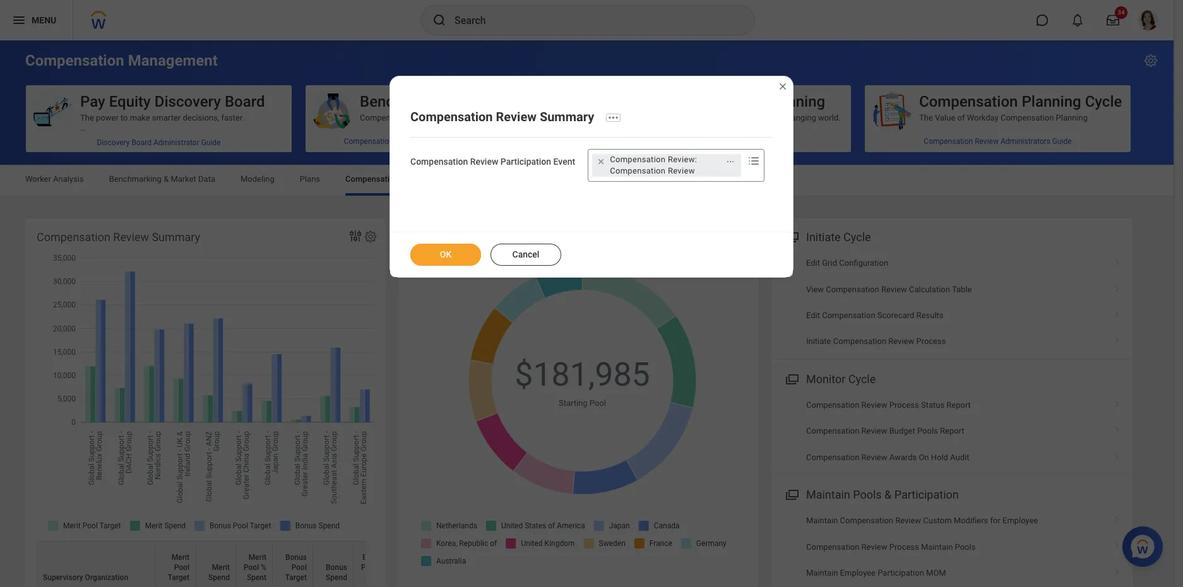 Task type: describe. For each thing, give the bounding box(es) containing it.
changing
[[783, 113, 817, 123]]

participation for event
[[501, 156, 552, 167]]

review inside compensation review budget pools report link
[[862, 427, 888, 436]]

management for compensation survey management
[[442, 113, 490, 123]]

augmented analytics to answer your questions. workday combines pattern detection, graph processing, machine learning, and natural language generation to search through millions of data points, and surface insights in simple-to-understand stories.
[[80, 214, 283, 264]]

calculation
[[910, 285, 951, 294]]

compensation review process status report link
[[772, 392, 1133, 418]]

profile logan mcneil element
[[1131, 6, 1167, 34]]

guide for compensation planning cycle
[[1053, 137, 1072, 146]]

0 vertical spatial cycle
[[1086, 93, 1123, 111]]

cycle for initiate cycle
[[844, 231, 871, 244]]

list for maintain pools & participation
[[772, 508, 1133, 586]]

1 horizontal spatial they
[[222, 365, 237, 375]]

scorecard
[[878, 311, 915, 320]]

your right on
[[248, 386, 264, 395]]

do
[[205, 133, 214, 143]]

millions
[[137, 244, 166, 254]]

for left self-
[[184, 355, 194, 365]]

sensitive
[[80, 396, 113, 405]]

what
[[360, 133, 379, 143]]

modeling
[[241, 174, 275, 184]]

merit spend
[[209, 564, 230, 582]]

chevron right image for edit grid configuration
[[1109, 254, 1126, 267]]

row containing merit pool target
[[37, 541, 390, 587]]

pool for merit pool % spent
[[244, 564, 259, 572]]

target for bonus pool target
[[285, 574, 307, 582]]

business benefits
[[360, 234, 425, 244]]

on
[[919, 453, 930, 462]]

workforce
[[640, 285, 678, 294]]

spend for merit
[[209, 574, 230, 582]]

granular
[[155, 365, 185, 375]]

data—you
[[80, 133, 117, 143]]

workforce
[[207, 285, 244, 294]]

initiate for initiate compensation review process
[[807, 337, 832, 346]]

of inside augmented analytics to answer your questions. workday combines pattern detection, graph processing, machine learning, and natural language generation to search through millions of data points, and surface insights in simple-to-understand stories.
[[168, 244, 175, 254]]

edit for edit grid configuration
[[807, 258, 821, 268]]

review inside 'compensation review: compensation review'
[[668, 166, 695, 175]]

process for status
[[890, 400, 920, 410]]

bonus pool % spent button
[[354, 542, 390, 586]]

edit compensation scorecard results
[[807, 311, 944, 320]]

1 vertical spatial you
[[211, 164, 224, 173]]

review:
[[668, 155, 698, 164]]

benchmarking & market data inside tab list
[[109, 174, 215, 184]]

review inside compensation review process maintain pools 'link'
[[862, 542, 888, 552]]

planning up changing
[[766, 93, 826, 111]]

1 horizontal spatial discovery
[[155, 93, 221, 111]]

review inside initiate compensation review process link
[[889, 337, 915, 346]]

maintain pools & participation
[[807, 488, 959, 502]]

and down generation
[[222, 244, 236, 254]]

picture
[[232, 153, 257, 163]]

list for monitor cycle
[[772, 392, 1133, 471]]

points,
[[196, 244, 220, 254]]

2 row from the top
[[37, 587, 390, 587]]

of right sense
[[277, 133, 285, 143]]

with
[[259, 365, 274, 375]]

compensation review by country element
[[399, 219, 759, 587]]

detection,
[[180, 224, 216, 234]]

1 horizontal spatial pools
[[918, 427, 939, 436]]

& up 'compensation survey management'
[[462, 93, 472, 111]]

report for compensation review process status report
[[947, 400, 971, 410]]

everything—financial
[[114, 285, 189, 294]]

merit pool % spent button
[[236, 542, 272, 586]]

maintain for maintain employee participation mom
[[807, 569, 839, 578]]

related actions image
[[727, 157, 735, 166]]

combines
[[114, 224, 150, 234]]

pool inside $181,985 starting pool
[[590, 398, 606, 408]]

adaptive planning administrator guide
[[654, 138, 784, 147]]

maintain for maintain compensation review custom modifiers for employee
[[807, 516, 839, 526]]

pool for bonus pool % spent
[[361, 564, 377, 572]]

maintain inside 'link'
[[922, 542, 953, 552]]

% for bonus
[[378, 564, 384, 572]]

compensation review administrators guide
[[924, 137, 1072, 146]]

system.
[[104, 315, 133, 324]]

chevron right image for view compensation review calculation table
[[1109, 280, 1126, 293]]

hold
[[932, 453, 949, 462]]

third-
[[129, 295, 148, 304]]

of up more
[[259, 153, 266, 163]]

workday up enterprise
[[640, 93, 699, 111]]

list for initiate cycle
[[772, 250, 1133, 355]]

3 cell from the left
[[196, 587, 236, 587]]

software
[[712, 113, 744, 123]]

cancel
[[513, 250, 540, 260]]

ad
[[157, 376, 166, 385]]

compensation review: compensation review, press delete to clear value. option
[[593, 154, 742, 177]]

chevron right image for compensation review process maintain pools
[[1109, 538, 1126, 551]]

count
[[214, 386, 235, 395]]

compensation review summary inside $181,985 main content
[[37, 231, 200, 244]]

compensation review budget pools report
[[807, 427, 965, 436]]

merit for merit pool % spent
[[249, 553, 267, 562]]

business
[[360, 234, 393, 244]]

the value of workday compensation planning
[[920, 113, 1088, 123]]

data inside augmented analytics to answer your questions. workday combines pattern detection, graph processing, machine learning, and natural language generation to search through millions of data points, and surface insights in simple-to-understand stories.
[[177, 244, 194, 254]]

and right 'party' on the bottom
[[169, 295, 182, 304]]

so
[[200, 164, 209, 173]]

ok button
[[411, 244, 481, 266]]

chevron right image for maintain pools & participation
[[1109, 512, 1126, 524]]

administrator for workday adaptive planning
[[716, 138, 762, 147]]

pay equity discovery board
[[80, 93, 265, 111]]

language
[[189, 234, 223, 244]]

to left manage
[[956, 194, 963, 203]]

workday up the ability to plan & define strategy
[[968, 113, 999, 123]]

pools inside 'link'
[[955, 542, 976, 552]]

0 vertical spatial the
[[141, 365, 152, 375]]

people,
[[115, 164, 141, 173]]

by
[[525, 231, 537, 244]]

1 horizontal spatial the
[[251, 376, 263, 385]]

1 vertical spatial they
[[127, 386, 142, 395]]

employee inside maintain compensation review custom modifiers for employee link
[[1003, 516, 1039, 526]]

1 cell from the left
[[37, 587, 155, 587]]

x small image
[[595, 155, 608, 168]]

more
[[263, 164, 282, 173]]

initiate compensation review process link
[[772, 329, 1133, 355]]

of left the it,
[[156, 133, 164, 143]]

for up use
[[144, 376, 155, 385]]

participation for mom
[[878, 569, 925, 578]]

chevron right image for maintain employee participation mom
[[1109, 564, 1126, 577]]

discovery board administrator guide link
[[26, 133, 292, 152]]

get
[[175, 153, 187, 163]]

pattern
[[152, 224, 178, 234]]

merit for merit pool target
[[172, 553, 190, 562]]

status
[[922, 400, 945, 410]]

edit grid configuration link
[[772, 250, 1133, 276]]

merit for merit spend
[[212, 564, 230, 572]]

spent for bonus pool % spent
[[364, 574, 384, 582]]

an intelligent data core. we bring everything—financial and workforce transactions, third-party and legacy application data, budgets and plans, peer benchmarks, and more—into a single system.
[[80, 275, 279, 324]]

0 vertical spatial market
[[475, 93, 523, 111]]

discovery inside discovery board administrator guide link
[[97, 138, 130, 147]]

0 vertical spatial management
[[128, 52, 218, 69]]

all
[[217, 376, 225, 385]]

bonus for bonus pool % spent
[[363, 553, 384, 562]]

peer
[[151, 305, 167, 314]]

for right modifiers
[[991, 516, 1001, 526]]

discovery
[[80, 376, 115, 385]]

the for compensation planning cycle
[[920, 113, 934, 123]]

need
[[239, 365, 257, 375]]

custom
[[924, 516, 952, 526]]

bonus for bonus pool target
[[286, 553, 307, 562]]

administrators
[[1001, 137, 1051, 146]]

applications
[[80, 386, 125, 395]]

and left execute
[[1031, 194, 1045, 203]]

intelligent
[[92, 275, 128, 284]]

and up 'millions'
[[147, 234, 160, 244]]

world.
[[819, 113, 841, 123]]

configure this page image
[[1144, 53, 1159, 68]]

ok
[[440, 250, 452, 260]]

1 horizontal spatial benchmarking & market data
[[360, 93, 558, 111]]

to up pattern
[[159, 214, 166, 224]]

analysis,
[[183, 376, 215, 385]]

guide for workday adaptive planning
[[764, 138, 784, 147]]

management for compensation survey management administrator guide
[[420, 137, 464, 146]]

planning for sales planning
[[662, 365, 694, 375]]

1 vertical spatial pools
[[854, 488, 882, 502]]

data inside tab list
[[198, 174, 215, 184]]

power
[[96, 113, 119, 123]]

review down compensation survey management administrator guide link
[[401, 174, 427, 184]]

2 cell from the left
[[155, 587, 196, 587]]

menu group image for monitor cycle
[[783, 370, 800, 387]]

target for merit pool target
[[168, 574, 190, 582]]

service.
[[212, 355, 240, 365]]

to down the processing,
[[266, 234, 273, 244]]

compensation review summary dialog
[[390, 76, 794, 278]]

for right built
[[764, 113, 775, 123]]

0 vertical spatial data
[[527, 93, 558, 111]]

benchmarks,
[[169, 305, 216, 314]]

party
[[148, 295, 167, 304]]

administrator for pay equity discovery board
[[153, 138, 199, 147]]

guide inside compensation survey management administrator guide link
[[514, 137, 533, 146]]

0 vertical spatial adaptive
[[703, 93, 762, 111]]

discovery board administrator guide
[[97, 138, 221, 147]]

cycle for monitor cycle
[[849, 373, 876, 386]]

on
[[237, 386, 246, 395]]

analytics
[[124, 214, 157, 224]]

how
[[188, 133, 203, 143]]

process inside initiate compensation review process link
[[917, 337, 947, 346]]

pool for merit pool target
[[174, 564, 190, 572]]

1 horizontal spatial benchmarking
[[360, 93, 458, 111]]

worker
[[25, 174, 51, 184]]

merit spend button
[[196, 542, 236, 586]]

maintain for maintain pools & participation
[[807, 488, 851, 502]]

search image
[[432, 13, 447, 28]]

tab list inside $181,985 main content
[[13, 166, 1162, 196]]

modifiers
[[954, 516, 989, 526]]

edit grid configuration
[[807, 258, 889, 268]]

1 vertical spatial make
[[232, 133, 252, 143]]

7 cell from the left
[[354, 587, 390, 587]]

it
[[140, 153, 145, 163]]

machine
[[80, 234, 112, 244]]

to inside the data—you have tons of it, but how do you make sense of it? workday makes it easy to get a complete picture of your finances, people, and operations so you can make more informed decisions.
[[166, 153, 173, 163]]



Task type: locate. For each thing, give the bounding box(es) containing it.
chevron right image for edit compensation scorecard results
[[1109, 306, 1126, 319]]

guide down changing
[[764, 138, 784, 147]]

review inside 'view compensation review calculation table' link
[[882, 285, 908, 294]]

list containing edit grid configuration
[[772, 250, 1133, 355]]

it
[[381, 133, 386, 143]]

administrator up compensation review participation event
[[466, 137, 512, 146]]

and down application
[[218, 305, 232, 314]]

2 target from the left
[[285, 574, 307, 582]]

$181,985 main content
[[0, 40, 1174, 587]]

0 horizontal spatial summary
[[152, 231, 200, 244]]

3 chevron right image from the top
[[1109, 306, 1126, 319]]

notifications large image
[[1072, 14, 1085, 27]]

1 vertical spatial adaptive
[[654, 138, 683, 147]]

benchmarking down people,
[[109, 174, 162, 184]]

2 horizontal spatial pools
[[955, 542, 976, 552]]

merit inside merit spend
[[212, 564, 230, 572]]

they down service.
[[222, 365, 237, 375]]

participation left event
[[501, 156, 552, 167]]

employee right modifiers
[[1003, 516, 1039, 526]]

$181,985 button
[[515, 353, 652, 397]]

market up compensation review participation event
[[475, 93, 523, 111]]

review up maintain employee participation mom
[[862, 542, 888, 552]]

0 horizontal spatial spend
[[209, 574, 230, 582]]

1 vertical spatial discovery
[[97, 138, 130, 147]]

menu group image
[[783, 370, 800, 387], [783, 486, 800, 503]]

decisions,
[[183, 113, 219, 123]]

chevron right image inside compensation review awards on hold audit link
[[1109, 448, 1126, 461]]

0 vertical spatial compensation review summary
[[411, 109, 595, 124]]

compensation review participation event
[[411, 156, 576, 167]]

1 horizontal spatial board
[[225, 93, 265, 111]]

1 % from the left
[[261, 564, 267, 572]]

1 vertical spatial employee
[[841, 569, 876, 578]]

review inside maintain compensation review custom modifiers for employee link
[[896, 516, 922, 526]]

target left bonus spend popup button
[[285, 574, 307, 582]]

understand
[[156, 254, 197, 264]]

3 chevron right image from the top
[[1109, 512, 1126, 524]]

more—into
[[234, 305, 273, 314]]

1 vertical spatial edit
[[807, 311, 821, 320]]

2 chevron right image from the top
[[1109, 280, 1126, 293]]

0 vertical spatial make
[[130, 113, 150, 123]]

chevron right image for compensation review budget pools report
[[1109, 422, 1126, 435]]

workday inside augmented analytics to answer your questions. workday combines pattern detection, graph processing, machine learning, and natural language generation to search through millions of data points, and surface insights in simple-to-understand stories.
[[80, 224, 112, 234]]

your inside the data—you have tons of it, but how do you make sense of it? workday makes it easy to get a complete picture of your finances, people, and operations so you can make more informed decisions.
[[268, 153, 284, 163]]

have
[[119, 133, 136, 143]]

0 vertical spatial discovery
[[155, 93, 221, 111]]

compensation review summary up compensation review participation event
[[411, 109, 595, 124]]

it?
[[80, 143, 89, 153]]

remaining
[[133, 396, 169, 405]]

a right "get" on the left top of page
[[189, 153, 193, 163]]

merit pool target
[[168, 553, 190, 582]]

chevron right image inside initiate compensation review process link
[[1109, 332, 1126, 345]]

1 vertical spatial survey
[[395, 137, 418, 146]]

% for merit
[[261, 564, 267, 572]]

spent inside merit pool % spent
[[247, 574, 267, 582]]

spent inside bonus pool % spent
[[364, 574, 384, 582]]

bonus inside bonus pool % spent
[[363, 553, 384, 562]]

2 vertical spatial participation
[[878, 569, 925, 578]]

cell down bonus pool % spent
[[354, 587, 390, 587]]

1 vertical spatial report
[[941, 427, 965, 436]]

% inside merit pool % spent
[[261, 564, 267, 572]]

monitor cycle
[[807, 373, 876, 386]]

$181,985
[[515, 356, 651, 394]]

benchmarking & market data up 'compensation survey management'
[[360, 93, 558, 111]]

review inside compensation review administrators guide link
[[975, 137, 999, 146]]

2 horizontal spatial a
[[777, 113, 781, 123]]

pools down compensation review awards on hold audit
[[854, 488, 882, 502]]

compensation
[[25, 52, 124, 69], [920, 93, 1019, 111], [411, 109, 493, 124], [360, 113, 413, 123], [1001, 113, 1054, 123], [344, 137, 393, 146], [924, 137, 974, 146], [610, 155, 666, 164], [411, 156, 468, 167], [610, 166, 666, 175], [346, 174, 399, 184], [37, 231, 110, 244], [410, 231, 484, 244], [826, 285, 880, 294], [823, 311, 876, 320], [834, 337, 887, 346], [807, 400, 860, 410], [807, 427, 860, 436], [807, 453, 860, 462], [841, 516, 894, 526], [807, 542, 860, 552]]

tons
[[138, 133, 154, 143]]

2 the from the left
[[920, 113, 934, 123]]

1 vertical spatial chevron right image
[[1109, 396, 1126, 409]]

operations
[[159, 164, 198, 173]]

1 vertical spatial management
[[442, 113, 490, 123]]

pool left merit spend popup button
[[174, 564, 190, 572]]

bonus inside bonus pool target
[[286, 553, 307, 562]]

& down operations
[[164, 174, 169, 184]]

0 vertical spatial they
[[222, 365, 237, 375]]

results
[[917, 311, 944, 320]]

0 vertical spatial menu group image
[[783, 370, 800, 387]]

1 horizontal spatial employee
[[1003, 516, 1039, 526]]

merit left the bonus pool target popup button
[[249, 553, 267, 562]]

strategy
[[1004, 133, 1034, 143]]

0 vertical spatial board
[[225, 93, 265, 111]]

cell down bonus spend
[[313, 587, 354, 587]]

management
[[128, 52, 218, 69], [442, 113, 490, 123], [420, 137, 464, 146]]

process down maintain compensation review custom modifiers for employee
[[890, 542, 920, 552]]

2 horizontal spatial bonus
[[363, 553, 384, 562]]

a left changing
[[777, 113, 781, 123]]

1 vertical spatial participation
[[895, 488, 959, 502]]

&
[[462, 93, 472, 111], [972, 133, 977, 143], [164, 174, 169, 184], [885, 488, 892, 502]]

7 chevron right image from the top
[[1109, 564, 1126, 577]]

compensation review process maintain pools
[[807, 542, 976, 552]]

decisions.
[[115, 174, 152, 183]]

2 vertical spatial data
[[115, 396, 131, 405]]

pools right budget
[[918, 427, 939, 436]]

chevron right image
[[1109, 332, 1126, 345], [1109, 396, 1126, 409], [1109, 512, 1126, 524]]

cases
[[376, 376, 399, 385]]

0 horizontal spatial pools
[[854, 488, 882, 502]]

merit inside merit pool % spent
[[249, 553, 267, 562]]

compensation review summary inside dialog
[[411, 109, 595, 124]]

1 vertical spatial market
[[171, 174, 196, 184]]

spend inside popup button
[[209, 574, 230, 582]]

0 horizontal spatial bonus
[[286, 553, 307, 562]]

starting
[[559, 398, 588, 408]]

list
[[772, 250, 1133, 355], [772, 392, 1133, 471], [772, 508, 1133, 586]]

guide inside discovery board administrator guide link
[[201, 138, 221, 147]]

spend inside bonus spend
[[326, 574, 347, 582]]

cell down bonus pool target
[[273, 587, 313, 587]]

target inside "popup button"
[[168, 574, 190, 582]]

reporting
[[187, 365, 220, 375]]

1 vertical spatial menu group image
[[783, 486, 800, 503]]

1 horizontal spatial merit
[[212, 564, 230, 572]]

answer
[[168, 214, 195, 224]]

2 vertical spatial pools
[[955, 542, 976, 552]]

close headcount plan to pipeline image
[[778, 81, 788, 92]]

summary down answer
[[152, 231, 200, 244]]

makes
[[114, 153, 138, 163]]

configuration
[[840, 258, 889, 268]]

and up legacy
[[191, 285, 205, 294]]

market down operations
[[171, 174, 196, 184]]

0 vertical spatial benchmarking & market data
[[360, 93, 558, 111]]

2 horizontal spatial merit
[[249, 553, 267, 562]]

initiate
[[807, 231, 841, 244], [807, 337, 832, 346]]

consistent
[[88, 355, 126, 365]]

participation down compensation review process maintain pools at the bottom of the page
[[878, 569, 925, 578]]

0 vertical spatial edit
[[807, 258, 821, 268]]

report right status
[[947, 400, 971, 410]]

bonus left "bonus pool % spent" popup button
[[326, 564, 347, 572]]

2 vertical spatial chevron right image
[[1109, 512, 1126, 524]]

make down 'picture'
[[241, 164, 261, 173]]

employee inside maintain employee participation mom link
[[841, 569, 876, 578]]

2 horizontal spatial administrator
[[716, 138, 762, 147]]

process inside "compensation review process status report" link
[[890, 400, 920, 410]]

1 target from the left
[[168, 574, 190, 582]]

adaptive
[[703, 93, 762, 111], [654, 138, 683, 147]]

0 horizontal spatial employee
[[841, 569, 876, 578]]

1 vertical spatial benchmarking
[[109, 174, 162, 184]]

1 horizontal spatial market
[[475, 93, 523, 111]]

processing,
[[241, 224, 283, 234]]

to left "get" on the left top of page
[[166, 153, 173, 163]]

participation
[[501, 156, 552, 167], [895, 488, 959, 502], [878, 569, 925, 578]]

report for compensation review budget pools report
[[941, 427, 965, 436]]

guide for pay equity discovery board
[[201, 138, 221, 147]]

maintain
[[807, 488, 851, 502], [807, 516, 839, 526], [922, 542, 953, 552], [807, 569, 839, 578]]

chevron right image inside edit compensation scorecard results link
[[1109, 306, 1126, 319]]

review inside compensation review awards on hold audit link
[[862, 453, 888, 462]]

0 horizontal spatial data
[[198, 174, 215, 184]]

data down boards
[[115, 396, 131, 405]]

management up compensation survey management administrator guide
[[442, 113, 490, 123]]

1 horizontal spatial adaptive
[[703, 93, 762, 111]]

finances,
[[80, 164, 113, 173]]

merit left merit spend popup button
[[172, 553, 190, 562]]

report down "compensation review process status report" link in the right of the page
[[941, 427, 965, 436]]

tab list containing worker analysis
[[13, 166, 1162, 196]]

% inside bonus pool % spent
[[378, 564, 384, 572]]

but
[[174, 133, 186, 143]]

1 horizontal spatial target
[[285, 574, 307, 582]]

merit pool target button
[[155, 542, 195, 586]]

chevron right image inside "compensation review process status report" link
[[1109, 396, 1126, 409]]

planning for adaptive planning administrator guide
[[685, 138, 714, 147]]

management up pay equity discovery board at left
[[128, 52, 218, 69]]

tab list
[[13, 166, 1162, 196]]

0 horizontal spatial spent
[[247, 574, 267, 582]]

bring
[[94, 285, 112, 294]]

spend left bonus pool % spent
[[326, 574, 347, 582]]

compensation review: compensation review element
[[610, 154, 720, 177]]

1 horizontal spatial a
[[275, 305, 279, 314]]

cell down supervisory organization
[[37, 587, 155, 587]]

cell down merit spend
[[196, 587, 236, 587]]

1 spent from the left
[[247, 574, 267, 582]]

initiate up monitor
[[807, 337, 832, 346]]

a inside an intelligent data core. we bring everything—financial and workforce transactions, third-party and legacy application data, budgets and plans, peer benchmarks, and more—into a single system.
[[275, 305, 279, 314]]

survey for compensation survey management
[[415, 113, 440, 123]]

1 list from the top
[[772, 250, 1133, 355]]

spend
[[209, 574, 230, 582], [326, 574, 347, 582]]

2 vertical spatial cycle
[[849, 373, 876, 386]]

transactions,
[[80, 295, 127, 304]]

compensation survey management administrator guide link
[[306, 132, 572, 151]]

bonus spend
[[326, 564, 347, 582]]

pool for bonus pool target
[[292, 564, 307, 572]]

0 vertical spatial initiate
[[807, 231, 841, 244]]

process down 'results'
[[917, 337, 947, 346]]

planning for workforce planning
[[680, 285, 711, 294]]

1 vertical spatial a
[[189, 153, 193, 163]]

maintain employee participation mom link
[[772, 560, 1133, 586]]

2 vertical spatial management
[[420, 137, 464, 146]]

bonus pool target
[[285, 553, 307, 582]]

0 horizontal spatial target
[[168, 574, 190, 582]]

pool
[[590, 398, 606, 408], [174, 564, 190, 572], [244, 564, 259, 572], [292, 564, 307, 572], [361, 564, 377, 572]]

cancel button
[[491, 244, 562, 266]]

review inside compensation review by country element
[[487, 231, 522, 244]]

0 horizontal spatial they
[[127, 386, 142, 395]]

0 horizontal spatial adaptive
[[654, 138, 683, 147]]

employee
[[1003, 516, 1039, 526], [841, 569, 876, 578]]

workday up machine
[[80, 224, 112, 234]]

survey right it
[[395, 137, 418, 146]]

pay
[[80, 93, 105, 111]]

& right plan
[[972, 133, 977, 143]]

0 horizontal spatial merit
[[172, 553, 190, 562]]

bonus
[[286, 553, 307, 562], [363, 553, 384, 562], [326, 564, 347, 572]]

2 menu group image from the top
[[783, 486, 800, 503]]

teams
[[116, 365, 139, 375]]

and down easy
[[143, 164, 157, 173]]

0 horizontal spatial discovery
[[97, 138, 130, 147]]

data up the everything—financial
[[130, 275, 146, 284]]

spent right merit spend
[[247, 574, 267, 582]]

2 vertical spatial list
[[772, 508, 1133, 586]]

0 horizontal spatial the
[[141, 365, 152, 375]]

5 chevron right image from the top
[[1109, 448, 1126, 461]]

1 vertical spatial the
[[251, 376, 263, 385]]

compensation inside tab list
[[346, 174, 399, 184]]

report
[[947, 400, 971, 410], [941, 427, 965, 436]]

your inside augmented analytics to answer your questions. workday combines pattern detection, graph processing, machine learning, and natural language generation to search through millions of data points, and surface insights in simple-to-understand stories.
[[197, 214, 213, 224]]

initiate up grid
[[807, 231, 841, 244]]

bonus for bonus spend
[[326, 564, 347, 572]]

pool inside bonus pool target
[[292, 564, 307, 572]]

1 vertical spatial data
[[130, 275, 146, 284]]

1 menu group image from the top
[[783, 370, 800, 387]]

0 vertical spatial benchmarking
[[360, 93, 458, 111]]

0 vertical spatial report
[[947, 400, 971, 410]]

1 horizontal spatial spend
[[326, 574, 347, 582]]

bonus right bonus spend popup button
[[363, 553, 384, 562]]

adaptive up software
[[703, 93, 762, 111]]

1 horizontal spatial administrator
[[466, 137, 512, 146]]

1 chevron right image from the top
[[1109, 254, 1126, 267]]

0 horizontal spatial board
[[132, 138, 152, 147]]

spent right bonus spend
[[364, 574, 384, 582]]

the power to make smarter decisions, faster.
[[80, 113, 244, 123]]

cell
[[37, 587, 155, 587], [155, 587, 196, 587], [196, 587, 236, 587], [236, 587, 273, 587], [273, 587, 313, 587], [313, 587, 354, 587], [354, 587, 390, 587]]

faster.
[[221, 113, 244, 123]]

merit inside merit pool target
[[172, 553, 190, 562]]

benchmarking & market data down operations
[[109, 174, 215, 184]]

benchmarking inside tab list
[[109, 174, 162, 184]]

$181,985 starting pool
[[515, 356, 651, 408]]

1 horizontal spatial %
[[378, 564, 384, 572]]

chevron right image inside 'view compensation review calculation table' link
[[1109, 280, 1126, 293]]

security
[[128, 355, 157, 365]]

2 list from the top
[[772, 392, 1133, 471]]

pool inside bonus pool % spent
[[361, 564, 377, 572]]

guide inside compensation review administrators guide link
[[1053, 137, 1072, 146]]

1 the from the left
[[80, 113, 94, 123]]

and
[[197, 386, 212, 395]]

2 initiate from the top
[[807, 337, 832, 346]]

survey for compensation survey management administrator guide
[[395, 137, 418, 146]]

planning up review:
[[685, 138, 714, 147]]

chevron right image
[[1109, 254, 1126, 267], [1109, 280, 1126, 293], [1109, 306, 1126, 319], [1109, 422, 1126, 435], [1109, 448, 1126, 461], [1109, 538, 1126, 551], [1109, 564, 1126, 577]]

menu group image
[[783, 228, 800, 245]]

1 edit from the top
[[807, 258, 821, 268]]

stories.
[[199, 254, 226, 264]]

plans,
[[128, 305, 149, 314]]

1 row from the top
[[37, 541, 390, 587]]

administrator
[[466, 137, 512, 146], [153, 138, 199, 147], [716, 138, 762, 147]]

chevron right image inside compensation review process maintain pools 'link'
[[1109, 538, 1126, 551]]

review inside "compensation review process status report" link
[[862, 400, 888, 410]]

edit down view at the right of the page
[[807, 311, 821, 320]]

4 cell from the left
[[236, 587, 273, 587]]

spend for bonus
[[326, 574, 347, 582]]

initiate for initiate cycle
[[807, 231, 841, 244]]

1 horizontal spatial bonus
[[326, 564, 347, 572]]

1 horizontal spatial the
[[920, 113, 934, 123]]

legacy
[[184, 295, 208, 304]]

1 vertical spatial benchmarking & market data
[[109, 174, 215, 184]]

bonus left bonus spend popup button
[[286, 553, 307, 562]]

planning right the workforce
[[680, 285, 711, 294]]

0 horizontal spatial market
[[171, 174, 196, 184]]

0 vertical spatial a
[[777, 113, 781, 123]]

1 vertical spatial summary
[[152, 231, 200, 244]]

1 initiate from the top
[[807, 231, 841, 244]]

review down scorecard
[[889, 337, 915, 346]]

and up system.
[[112, 305, 126, 314]]

2 vertical spatial a
[[275, 305, 279, 314]]

participation up maintain compensation review custom modifiers for employee
[[895, 488, 959, 502]]

row
[[37, 541, 390, 587], [37, 587, 390, 587]]

chevron right image for compensation review awards on hold audit
[[1109, 448, 1126, 461]]

compensation review summary element
[[25, 219, 390, 587]]

0 horizontal spatial %
[[261, 564, 267, 572]]

planning for compensation planning cycle
[[1022, 93, 1082, 111]]

review down 'compensation review summary' link
[[470, 156, 499, 167]]

6 cell from the left
[[313, 587, 354, 587]]

chevron right image inside maintain employee participation mom link
[[1109, 564, 1126, 577]]

guide inside adaptive planning administrator guide link
[[764, 138, 784, 147]]

define
[[979, 133, 1002, 143]]

list containing maintain compensation review custom modifiers for employee
[[772, 508, 1133, 586]]

participation inside compensation review summary dialog
[[501, 156, 552, 167]]

country
[[540, 231, 579, 244]]

guide up complete
[[201, 138, 221, 147]]

cycle
[[1086, 93, 1123, 111], [844, 231, 871, 244], [849, 373, 876, 386]]

compensation review summary up through
[[37, 231, 200, 244]]

bonus spend button
[[313, 542, 353, 586]]

pool inside merit pool % spent
[[244, 564, 259, 572]]

0 horizontal spatial administrator
[[153, 138, 199, 147]]

cell down merit pool % spent
[[236, 587, 273, 587]]

0 vertical spatial data
[[177, 244, 194, 254]]

workday inside the data—you have tons of it, but how do you make sense of it? workday makes it easy to get a complete picture of your finances, people, and operations so you can make more informed decisions.
[[80, 153, 112, 163]]

data inside an intelligent data core. we bring everything—financial and workforce transactions, third-party and legacy application data, budgets and plans, peer benchmarks, and more—into a single system.
[[130, 275, 146, 284]]

the down 'need'
[[251, 376, 263, 385]]

graph
[[218, 224, 239, 234]]

% left the bonus pool target popup button
[[261, 564, 267, 572]]

2 spent from the left
[[364, 574, 384, 582]]

board up it
[[132, 138, 152, 147]]

budgets
[[80, 305, 110, 314]]

review left budget
[[862, 427, 888, 436]]

pool right bonus spend
[[361, 564, 377, 572]]

view compensation review calculation table link
[[772, 276, 1133, 303]]

summary inside $181,985 main content
[[152, 231, 200, 244]]

menu group image for maintain pools & participation
[[783, 486, 800, 503]]

give
[[80, 365, 96, 375]]

the for pay equity discovery board
[[80, 113, 94, 123]]

chevron right image inside edit grid configuration link
[[1109, 254, 1126, 267]]

chevron right image inside compensation review budget pools report link
[[1109, 422, 1126, 435]]

1 vertical spatial board
[[132, 138, 152, 147]]

supervisory organization
[[43, 574, 128, 582]]

the down pay
[[80, 113, 94, 123]]

0 vertical spatial process
[[917, 337, 947, 346]]

2 chevron right image from the top
[[1109, 396, 1126, 409]]

workday up finances,
[[80, 153, 112, 163]]

4 chevron right image from the top
[[1109, 422, 1126, 435]]

1 horizontal spatial compensation review summary
[[411, 109, 595, 124]]

review up compensation review participation event
[[496, 109, 537, 124]]

compensation inside 'link'
[[807, 542, 860, 552]]

a inside the data—you have tons of it, but how do you make sense of it? workday makes it easy to get a complete picture of your finances, people, and operations so you can make more informed decisions.
[[189, 153, 193, 163]]

review down compensation review budget pools report on the bottom right of page
[[862, 453, 888, 462]]

planning down compensation planning cycle on the right of the page
[[1057, 113, 1088, 123]]

every
[[159, 386, 179, 395]]

chevron right image inside maintain compensation review custom modifiers for employee link
[[1109, 512, 1126, 524]]

2 edit from the top
[[807, 311, 821, 320]]

compensation review by country
[[410, 231, 579, 244]]

make
[[130, 113, 150, 123], [232, 133, 252, 143], [241, 164, 261, 173]]

list containing compensation review process status report
[[772, 392, 1133, 471]]

1 vertical spatial data
[[198, 174, 215, 184]]

organization
[[85, 574, 128, 582]]

supervisory organization button
[[37, 542, 155, 586]]

compensation review awards on hold audit
[[807, 453, 970, 462]]

2 spend from the left
[[326, 574, 347, 582]]

merit pool % spent
[[244, 553, 267, 582]]

they down boards
[[127, 386, 142, 395]]

adaptive planning administrator guide link
[[586, 133, 852, 152]]

3 list from the top
[[772, 508, 1133, 586]]

process up budget
[[890, 400, 920, 410]]

2 vertical spatial make
[[241, 164, 261, 173]]

banner
[[0, 0, 1174, 40]]

in
[[111, 254, 118, 264]]

0 vertical spatial summary
[[540, 109, 595, 124]]

to
[[121, 113, 128, 123], [944, 133, 952, 143], [166, 153, 173, 163], [956, 194, 963, 203], [159, 214, 166, 224], [266, 234, 273, 244]]

target left merit spend popup button
[[168, 574, 190, 582]]

and inside the data—you have tons of it, but how do you make sense of it? workday makes it easy to get a complete picture of your finances, people, and operations so you can make more informed decisions.
[[143, 164, 157, 173]]

your up detection,
[[197, 214, 213, 224]]

review left by
[[487, 231, 522, 244]]

& down compensation review awards on hold audit
[[885, 488, 892, 502]]

data inside a consistent security model for self-service. give your teams the granular reporting they need with discovery boards for ad hoc analysis, all within the applications they use every day. and count on your sensitive data remaining secure.
[[115, 396, 131, 405]]

process inside compensation review process maintain pools 'link'
[[890, 542, 920, 552]]

1 spend from the left
[[209, 574, 230, 582]]

grid
[[823, 258, 838, 268]]

0 horizontal spatial benchmarking
[[109, 174, 162, 184]]

spent
[[247, 574, 267, 582], [364, 574, 384, 582]]

5 cell from the left
[[273, 587, 313, 587]]

through
[[107, 244, 135, 254]]

2 % from the left
[[378, 564, 384, 572]]

0 vertical spatial list
[[772, 250, 1133, 355]]

your down consistent
[[98, 365, 114, 375]]

target inside popup button
[[285, 574, 307, 582]]

changes
[[997, 194, 1029, 203]]

process for maintain
[[890, 542, 920, 552]]

planning right sales at the bottom right of page
[[662, 365, 694, 375]]

ability
[[920, 133, 942, 143]]

edit left grid
[[807, 258, 821, 268]]

merit left merit pool % spent popup button
[[212, 564, 230, 572]]

0 vertical spatial survey
[[415, 113, 440, 123]]

use cases
[[360, 376, 399, 385]]

chevron right image for monitor cycle
[[1109, 396, 1126, 409]]

guide down 'compensation review summary' link
[[514, 137, 533, 146]]

0 vertical spatial you
[[217, 133, 230, 143]]

1 chevron right image from the top
[[1109, 332, 1126, 345]]

review up through
[[113, 231, 149, 244]]

summary inside dialog
[[540, 109, 595, 124]]

0 horizontal spatial a
[[189, 153, 193, 163]]

augmented
[[80, 214, 122, 224]]

to right power
[[121, 113, 128, 123]]

of right the value at the top right of page
[[958, 113, 965, 123]]

hoc
[[168, 376, 181, 385]]

to left plan
[[944, 133, 952, 143]]

pool inside merit pool target
[[174, 564, 190, 572]]

edit for edit compensation scorecard results
[[807, 311, 821, 320]]

you down complete
[[211, 164, 224, 173]]

0 horizontal spatial benchmarking & market data
[[109, 174, 215, 184]]

1 vertical spatial process
[[890, 400, 920, 410]]

0 vertical spatial chevron right image
[[1109, 332, 1126, 345]]

inbox large image
[[1107, 14, 1120, 27]]

survey inside compensation survey management administrator guide link
[[395, 137, 418, 146]]

0 vertical spatial participation
[[501, 156, 552, 167]]

spend left merit pool % spent
[[209, 574, 230, 582]]

self-
[[196, 355, 212, 365]]

6 chevron right image from the top
[[1109, 538, 1126, 551]]

review inside compensation review summary element
[[113, 231, 149, 244]]

prompts image
[[747, 153, 762, 168]]

spent for merit pool % spent
[[247, 574, 267, 582]]

cell down merit pool target
[[155, 587, 196, 587]]



Task type: vqa. For each thing, say whether or not it's contained in the screenshot.
Search Workday search box
no



